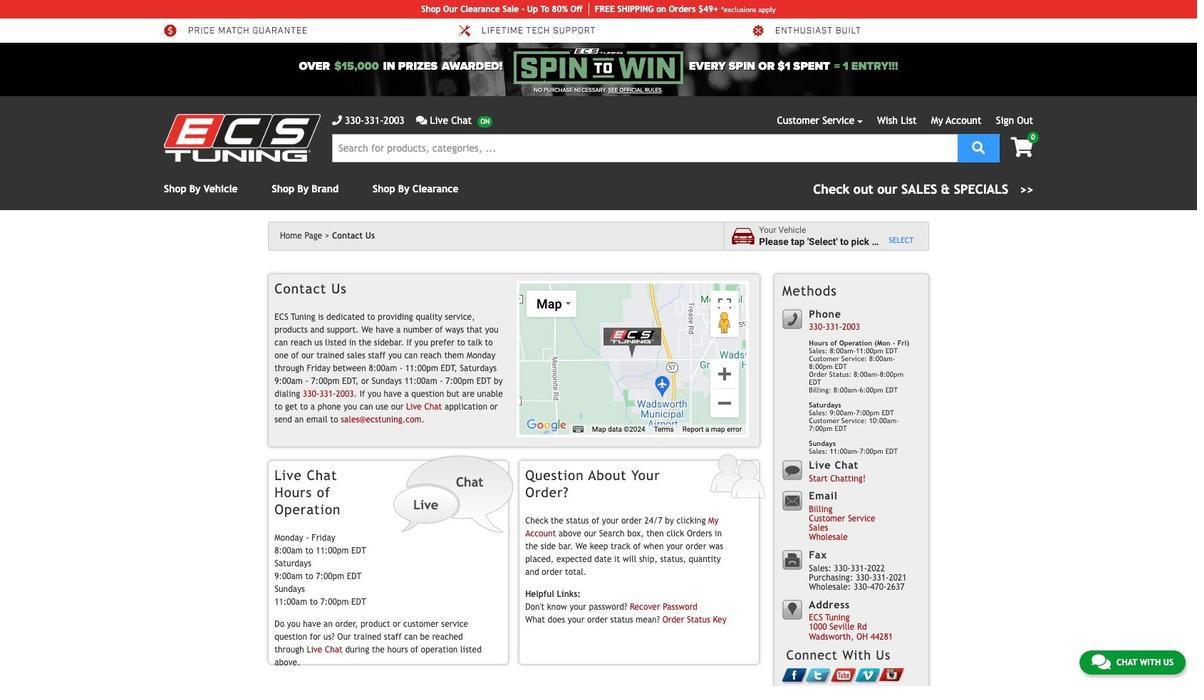 Task type: vqa. For each thing, say whether or not it's contained in the screenshot.
topmost the comments Image
yes



Task type: locate. For each thing, give the bounding box(es) containing it.
shopping cart image
[[1011, 138, 1034, 158]]

1 horizontal spatial ecs tuning image
[[598, 323, 669, 359]]

keyboard shortcuts image
[[574, 426, 584, 433]]

Search text field
[[332, 134, 958, 163]]

google image
[[523, 416, 570, 435]]

map region
[[520, 284, 747, 435]]

ecs tuning image
[[164, 114, 321, 162], [598, 323, 669, 359]]

search image
[[973, 141, 986, 154]]

comments image
[[416, 116, 427, 125]]

0 horizontal spatial ecs tuning image
[[164, 114, 321, 162]]

my account image
[[710, 454, 766, 500]]

0 vertical spatial ecs tuning image
[[164, 114, 321, 162]]

ecs tuning 'spin to win' contest logo image
[[514, 48, 684, 84]]



Task type: describe. For each thing, give the bounding box(es) containing it.
live chat bubbles image
[[392, 454, 516, 535]]

comments image
[[1092, 654, 1111, 671]]

phone image
[[332, 116, 342, 125]]

1 vertical spatial ecs tuning image
[[598, 323, 669, 359]]



